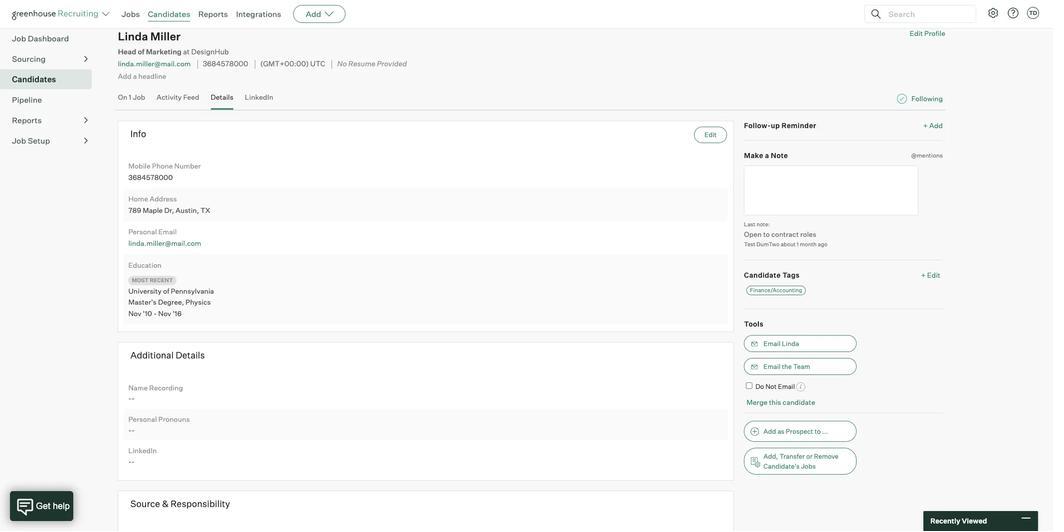 Task type: describe. For each thing, give the bounding box(es) containing it.
info
[[130, 128, 146, 139]]

0 horizontal spatial reports link
[[12, 114, 88, 126]]

edit for edit profile
[[910, 29, 924, 38]]

add for add a headline
[[118, 72, 132, 80]]

university
[[128, 287, 162, 295]]

td
[[1030, 9, 1038, 16]]

0 vertical spatial 1
[[129, 93, 131, 101]]

'10
[[143, 309, 152, 318]]

personal for -
[[128, 415, 157, 424]]

a for make
[[766, 151, 770, 160]]

a for add
[[133, 72, 137, 80]]

additional
[[130, 350, 174, 361]]

following link
[[912, 94, 944, 104]]

email the team
[[764, 363, 811, 371]]

note
[[771, 151, 789, 160]]

candidate's
[[764, 462, 800, 470]]

+ edit
[[922, 271, 941, 279]]

tx
[[201, 206, 210, 215]]

edit link
[[694, 127, 728, 143]]

to for contract
[[764, 230, 770, 239]]

1 vertical spatial linda.miller@mail.com
[[128, 239, 201, 248]]

tools
[[745, 320, 764, 328]]

job dashboard
[[12, 34, 69, 44]]

1 inside the last note: open to contract roles test dumtwo               about 1 month               ago
[[797, 241, 799, 248]]

remove
[[815, 453, 839, 460]]

of for miller
[[138, 47, 145, 56]]

td button
[[1028, 7, 1040, 19]]

provided
[[377, 60, 407, 69]]

+ edit link
[[919, 268, 944, 282]]

'16
[[173, 309, 182, 318]]

add a headline
[[118, 72, 166, 80]]

jobs link
[[122, 9, 140, 19]]

linda miller head of marketing at designhub
[[118, 30, 229, 56]]

home
[[128, 195, 148, 203]]

on 1 job
[[118, 93, 145, 101]]

responsibility
[[171, 499, 230, 509]]

mobile
[[128, 162, 151, 170]]

master's
[[128, 298, 157, 306]]

1 nov from the left
[[128, 309, 141, 318]]

recently
[[931, 517, 961, 526]]

activity feed
[[157, 93, 199, 101]]

no
[[337, 60, 347, 69]]

this
[[770, 398, 782, 407]]

email linda
[[764, 340, 800, 348]]

headline
[[138, 72, 166, 80]]

0 vertical spatial candidates link
[[148, 9, 190, 19]]

linkedin for linkedin
[[245, 93, 273, 101]]

2 horizontal spatial edit
[[928, 271, 941, 279]]

viewed
[[962, 517, 988, 526]]

finance/accounting
[[751, 287, 803, 294]]

recently viewed
[[931, 517, 988, 526]]

at
[[183, 47, 190, 56]]

test
[[745, 241, 756, 248]]

dr,
[[164, 206, 174, 215]]

personal for linda.miller@mail.com
[[128, 228, 157, 236]]

to for ...
[[815, 428, 821, 436]]

pennsylvania
[[171, 287, 214, 295]]

candidate
[[783, 398, 816, 407]]

resume
[[349, 60, 376, 69]]

0 vertical spatial reports
[[198, 9, 228, 19]]

do
[[756, 383, 765, 391]]

as
[[778, 428, 785, 436]]

pipeline link
[[12, 94, 88, 106]]

following
[[912, 94, 944, 103]]

add, transfer or remove candidate's jobs button
[[745, 448, 857, 475]]

(19)
[[12, 4, 24, 12]]

email up email the team
[[764, 340, 781, 348]]

add as prospect to ... button
[[745, 421, 857, 442]]

pronouns
[[158, 415, 190, 424]]

0 horizontal spatial jobs
[[122, 9, 140, 19]]

email inside personal email linda.miller@mail.com
[[158, 228, 177, 236]]

1 vertical spatial linda.miller@mail.com link
[[128, 239, 201, 248]]

0 vertical spatial reports link
[[198, 9, 228, 19]]

open
[[745, 230, 762, 239]]

or
[[807, 453, 813, 460]]

source
[[130, 499, 160, 509]]

1 vertical spatial reports
[[12, 115, 42, 125]]

sourcing link
[[12, 53, 88, 65]]

make a note
[[745, 151, 789, 160]]

dashboard
[[28, 34, 69, 44]]

0 vertical spatial details
[[211, 93, 234, 101]]

Do Not Email checkbox
[[747, 383, 753, 389]]

feed
[[183, 93, 199, 101]]

configure image
[[988, 7, 1000, 19]]

greenhouse recruiting image
[[12, 8, 102, 20]]

+ for + add
[[924, 121, 929, 130]]

linkedin link
[[245, 93, 273, 107]]

the
[[783, 363, 792, 371]]

last
[[745, 221, 756, 228]]

...
[[823, 428, 829, 436]]

details link
[[211, 93, 234, 107]]

head
[[118, 47, 136, 56]]

linda inside linda miller head of marketing at designhub
[[118, 30, 148, 43]]

email the team button
[[745, 358, 857, 375]]

merge this candidate
[[747, 398, 816, 407]]

(gmt+00:00) utc
[[261, 60, 325, 69]]

candidate tags
[[745, 271, 800, 279]]

recent
[[150, 277, 173, 284]]

+ for + edit
[[922, 271, 926, 279]]

miller
[[150, 30, 181, 43]]



Task type: vqa. For each thing, say whether or not it's contained in the screenshot.
the right LinkedIn
yes



Task type: locate. For each thing, give the bounding box(es) containing it.
on
[[118, 93, 127, 101]]

1 vertical spatial to
[[815, 428, 821, 436]]

linkedin down 'personal pronouns --'
[[128, 447, 157, 455]]

linda.miller@mail.com link up education
[[128, 239, 201, 248]]

candidates link up miller
[[148, 9, 190, 19]]

linkedin right details link
[[245, 93, 273, 101]]

1 horizontal spatial candidates
[[148, 9, 190, 19]]

1 horizontal spatial reports link
[[198, 9, 228, 19]]

utc
[[311, 60, 325, 69]]

3684578000 inside mobile phone number 3684578000
[[128, 173, 173, 182]]

edit
[[910, 29, 924, 38], [705, 131, 717, 139], [928, 271, 941, 279]]

on 1 job link
[[118, 93, 145, 107]]

candidates link
[[148, 9, 190, 19], [12, 73, 88, 85]]

prospect
[[786, 428, 814, 436]]

add inside popup button
[[306, 9, 321, 19]]

1 vertical spatial jobs
[[802, 462, 816, 470]]

1 horizontal spatial nov
[[158, 309, 171, 318]]

candidates up miller
[[148, 9, 190, 19]]

1 vertical spatial a
[[766, 151, 770, 160]]

1 horizontal spatial details
[[211, 93, 234, 101]]

maple
[[143, 206, 163, 215]]

details right feed
[[211, 93, 234, 101]]

0 horizontal spatial details
[[176, 350, 205, 361]]

month
[[801, 241, 817, 248]]

personal inside 'personal pronouns --'
[[128, 415, 157, 424]]

linda up the
[[783, 340, 800, 348]]

source & responsibility
[[130, 499, 230, 509]]

contract
[[772, 230, 799, 239]]

linkedin for linkedin --
[[128, 447, 157, 455]]

1 vertical spatial details
[[176, 350, 205, 361]]

integrations
[[236, 9, 281, 19]]

0 vertical spatial to
[[764, 230, 770, 239]]

finance/accounting link
[[747, 286, 806, 295]]

0 vertical spatial linda.miller@mail.com link
[[118, 60, 191, 68]]

0 horizontal spatial 1
[[129, 93, 131, 101]]

transfer
[[780, 453, 805, 460]]

linda inside button
[[783, 340, 800, 348]]

0 vertical spatial jobs
[[122, 9, 140, 19]]

personal inside personal email linda.miller@mail.com
[[128, 228, 157, 236]]

1 vertical spatial linda
[[783, 340, 800, 348]]

a
[[133, 72, 137, 80], [766, 151, 770, 160]]

dumtwo
[[757, 241, 780, 248]]

edit profile link
[[910, 29, 946, 38]]

2 vertical spatial job
[[12, 136, 26, 146]]

None text field
[[745, 165, 919, 215]]

1 vertical spatial candidates link
[[12, 73, 88, 85]]

personal
[[128, 228, 157, 236], [128, 415, 157, 424]]

0 vertical spatial linda.miller@mail.com
[[118, 60, 191, 68]]

of for recent
[[163, 287, 169, 295]]

linda.miller@mail.com link up headline
[[118, 60, 191, 68]]

1 vertical spatial 1
[[797, 241, 799, 248]]

2 vertical spatial edit
[[928, 271, 941, 279]]

jobs up head
[[122, 9, 140, 19]]

1 horizontal spatial candidates link
[[148, 9, 190, 19]]

0 horizontal spatial to
[[764, 230, 770, 239]]

number
[[174, 162, 201, 170]]

2 personal from the top
[[128, 415, 157, 424]]

personal email linda.miller@mail.com
[[128, 228, 201, 248]]

edit profile
[[910, 29, 946, 38]]

job dashboard link
[[12, 33, 88, 45]]

of inside linda miller head of marketing at designhub
[[138, 47, 145, 56]]

designhub
[[191, 47, 229, 56]]

1 horizontal spatial jobs
[[802, 462, 816, 470]]

email linda button
[[745, 335, 857, 352]]

to inside 'button'
[[815, 428, 821, 436]]

0 horizontal spatial candidates link
[[12, 73, 88, 85]]

add, transfer or remove candidate's jobs
[[764, 453, 839, 470]]

0 vertical spatial +
[[924, 121, 929, 130]]

0 horizontal spatial edit
[[705, 131, 717, 139]]

recording
[[149, 383, 183, 392]]

Search text field
[[887, 7, 968, 21]]

linda.miller@mail.com up headline
[[118, 60, 191, 68]]

0 horizontal spatial candidates
[[12, 74, 56, 84]]

1 personal from the top
[[128, 228, 157, 236]]

reports down pipeline
[[12, 115, 42, 125]]

1 horizontal spatial linkedin
[[245, 93, 273, 101]]

0 vertical spatial job
[[12, 34, 26, 44]]

1 vertical spatial of
[[163, 287, 169, 295]]

1 horizontal spatial reports
[[198, 9, 228, 19]]

not
[[766, 383, 777, 391]]

1 vertical spatial reports link
[[12, 114, 88, 126]]

0 vertical spatial edit
[[910, 29, 924, 38]]

reports link up designhub
[[198, 9, 228, 19]]

0 horizontal spatial linkedin
[[128, 447, 157, 455]]

most recent university of pennsylvania master's degree , physics nov '10 - nov '16
[[128, 277, 214, 318]]

team
[[794, 363, 811, 371]]

merge
[[747, 398, 768, 407]]

email right not
[[779, 383, 796, 391]]

1 vertical spatial personal
[[128, 415, 157, 424]]

0 vertical spatial linkedin
[[245, 93, 273, 101]]

marketing
[[146, 47, 182, 56]]

candidates down sourcing
[[12, 74, 56, 84]]

job inside job dashboard link
[[12, 34, 26, 44]]

follow-up reminder
[[745, 121, 817, 130]]

personal down the 789
[[128, 228, 157, 236]]

of down recent
[[163, 287, 169, 295]]

job inside the on 1 job link
[[133, 93, 145, 101]]

personal pronouns --
[[128, 415, 190, 434]]

job for job setup
[[12, 136, 26, 146]]

0 vertical spatial 3684578000
[[203, 60, 248, 69]]

additional details
[[130, 350, 205, 361]]

name recording --
[[128, 383, 183, 403]]

0 horizontal spatial reports
[[12, 115, 42, 125]]

setup
[[28, 136, 50, 146]]

personal down the "name recording --"
[[128, 415, 157, 424]]

to left the ...
[[815, 428, 821, 436]]

nov down degree
[[158, 309, 171, 318]]

1 horizontal spatial edit
[[910, 29, 924, 38]]

1 horizontal spatial 3684578000
[[203, 60, 248, 69]]

jobs inside add, transfer or remove candidate's jobs
[[802, 462, 816, 470]]

job inside job setup link
[[12, 136, 26, 146]]

add button
[[293, 5, 346, 23]]

789
[[128, 206, 141, 215]]

1 vertical spatial edit
[[705, 131, 717, 139]]

job left setup at left top
[[12, 136, 26, 146]]

to up dumtwo
[[764, 230, 770, 239]]

reports up designhub
[[198, 9, 228, 19]]

reports link
[[198, 9, 228, 19], [12, 114, 88, 126]]

phone
[[152, 162, 173, 170]]

job setup
[[12, 136, 50, 146]]

nov left the '10
[[128, 309, 141, 318]]

1 right about
[[797, 241, 799, 248]]

@mentions link
[[912, 151, 944, 160]]

1 vertical spatial job
[[133, 93, 145, 101]]

1 vertical spatial 3684578000
[[128, 173, 173, 182]]

linkedin
[[245, 93, 273, 101], [128, 447, 157, 455]]

0 horizontal spatial a
[[133, 72, 137, 80]]

1 horizontal spatial of
[[163, 287, 169, 295]]

0 horizontal spatial linda
[[118, 30, 148, 43]]

integrations link
[[236, 9, 281, 19]]

to inside the last note: open to contract roles test dumtwo               about 1 month               ago
[[764, 230, 770, 239]]

0 vertical spatial linda
[[118, 30, 148, 43]]

email left the
[[764, 363, 781, 371]]

1 horizontal spatial to
[[815, 428, 821, 436]]

job right on on the top of page
[[133, 93, 145, 101]]

jobs down or on the right of the page
[[802, 462, 816, 470]]

job setup link
[[12, 135, 88, 147]]

edit for edit
[[705, 131, 717, 139]]

note:
[[757, 221, 770, 228]]

linda.miller@mail.com up education
[[128, 239, 201, 248]]

job for job dashboard
[[12, 34, 26, 44]]

add for add as prospect to ...
[[764, 428, 777, 436]]

0 vertical spatial a
[[133, 72, 137, 80]]

0 horizontal spatial 3684578000
[[128, 173, 173, 182]]

add as prospect to ...
[[764, 428, 829, 436]]

1 horizontal spatial 1
[[797, 241, 799, 248]]

up
[[771, 121, 781, 130]]

linda
[[118, 30, 148, 43], [783, 340, 800, 348]]

details right additional
[[176, 350, 205, 361]]

candidate
[[745, 271, 781, 279]]

roles
[[801, 230, 817, 239]]

1 horizontal spatial linda
[[783, 340, 800, 348]]

2 nov from the left
[[158, 309, 171, 318]]

0 horizontal spatial nov
[[128, 309, 141, 318]]

,
[[182, 298, 184, 306]]

a left note
[[766, 151, 770, 160]]

a left headline
[[133, 72, 137, 80]]

0 vertical spatial personal
[[128, 228, 157, 236]]

reports link down pipeline link
[[12, 114, 88, 126]]

email down the dr,
[[158, 228, 177, 236]]

1 right on on the top of page
[[129, 93, 131, 101]]

3684578000
[[203, 60, 248, 69], [128, 173, 173, 182]]

activity feed link
[[157, 93, 199, 107]]

3684578000 down the mobile
[[128, 173, 173, 182]]

(gmt+00:00)
[[261, 60, 309, 69]]

candidates link down sourcing link
[[12, 73, 88, 85]]

-
[[154, 309, 157, 318], [128, 394, 132, 403], [132, 394, 135, 403], [128, 426, 132, 434], [132, 426, 135, 434], [128, 458, 132, 466], [132, 458, 135, 466]]

@mentions
[[912, 152, 944, 159]]

+ add link
[[924, 121, 944, 130]]

address
[[150, 195, 177, 203]]

1 vertical spatial linkedin
[[128, 447, 157, 455]]

0 horizontal spatial of
[[138, 47, 145, 56]]

most
[[132, 277, 149, 284]]

add,
[[764, 453, 779, 460]]

td button
[[1026, 5, 1042, 21]]

of inside most recent university of pennsylvania master's degree , physics nov '10 - nov '16
[[163, 287, 169, 295]]

activity
[[157, 93, 182, 101]]

mobile phone number 3684578000
[[128, 162, 201, 182]]

0 vertical spatial of
[[138, 47, 145, 56]]

1 horizontal spatial a
[[766, 151, 770, 160]]

linda up head
[[118, 30, 148, 43]]

of right head
[[138, 47, 145, 56]]

1 vertical spatial candidates
[[12, 74, 56, 84]]

0 vertical spatial candidates
[[148, 9, 190, 19]]

job up sourcing
[[12, 34, 26, 44]]

add inside 'button'
[[764, 428, 777, 436]]

add for add
[[306, 9, 321, 19]]

- inside most recent university of pennsylvania master's degree , physics nov '10 - nov '16
[[154, 309, 157, 318]]

3684578000 down designhub
[[203, 60, 248, 69]]

1 vertical spatial +
[[922, 271, 926, 279]]

+
[[924, 121, 929, 130], [922, 271, 926, 279]]

austin,
[[176, 206, 199, 215]]

merge this candidate link
[[747, 398, 816, 407]]



